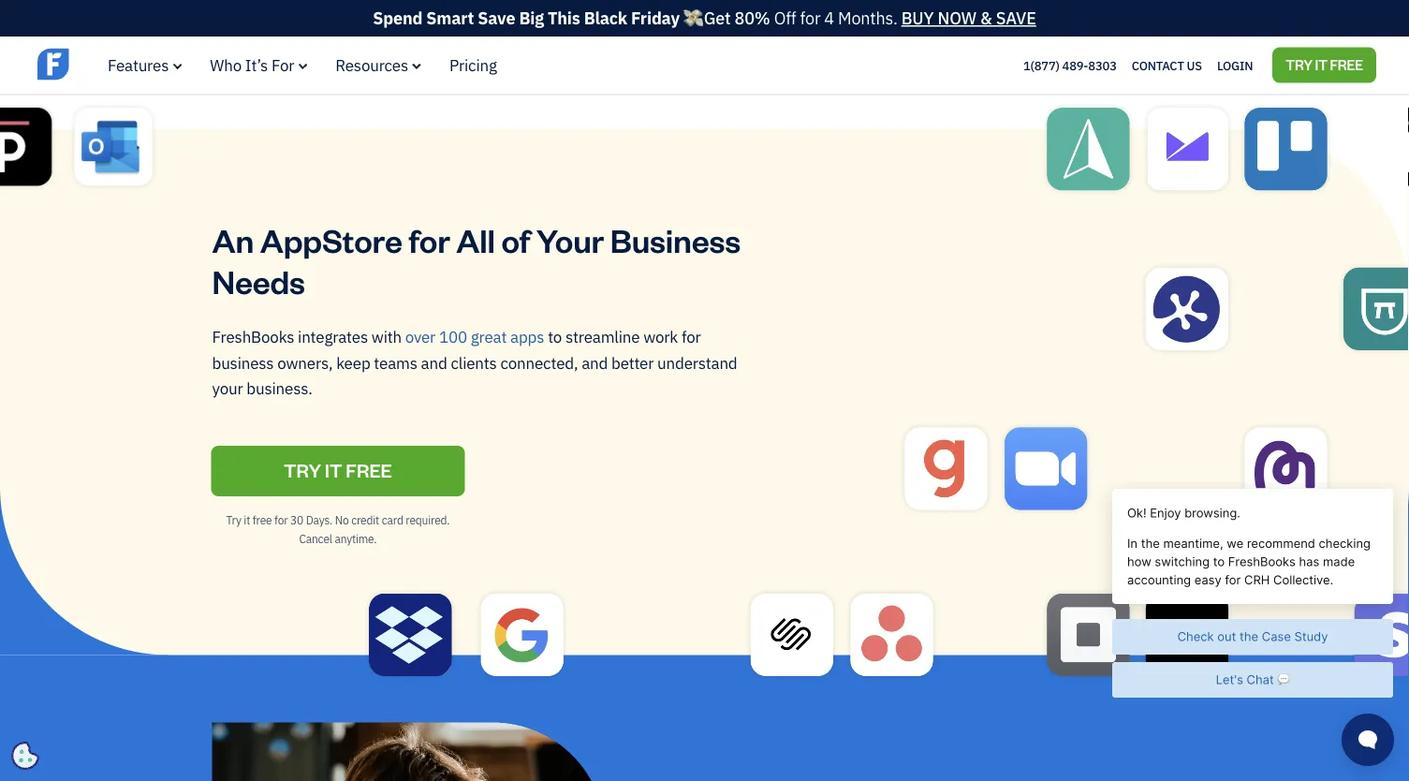 Task type: locate. For each thing, give the bounding box(es) containing it.
2 horizontal spatial it
[[1316, 55, 1328, 73]]

it
[[611, 27, 617, 42], [1316, 55, 1328, 73], [244, 513, 250, 528]]

1 horizontal spatial 30
[[657, 27, 670, 42]]

1 horizontal spatial days.
[[673, 27, 700, 42]]

pricing link
[[450, 55, 497, 75]]

0 vertical spatial no
[[702, 27, 716, 42]]

contact us
[[1132, 57, 1203, 73]]

freshbooks logo image
[[37, 47, 183, 82]]

1 vertical spatial credit
[[351, 513, 380, 528]]

try
[[593, 27, 608, 42], [1287, 55, 1313, 73], [226, 513, 241, 528]]

try inside try it free for 30 days. no credit card required. cancel anytime.
[[226, 513, 241, 528]]

no up anytime.
[[335, 513, 349, 528]]

required. for try it free for 30 days. no credit card required. cancel anytime.
[[406, 513, 450, 528]]

0 horizontal spatial card
[[382, 513, 403, 528]]

card inside try it free for 30 days. no credit card required. cancel anytime.
[[382, 513, 403, 528]]

work
[[644, 326, 678, 347]]

months.
[[839, 7, 898, 29]]

30 for try it free for 30 days. no credit card required. cancel anytime.
[[290, 513, 304, 528]]

30 for try it free for 30 days. no credit card required.
[[657, 27, 670, 42]]

features
[[108, 55, 169, 75]]

0 vertical spatial 30
[[657, 27, 670, 42]]

credit inside try it free for 30 days. no credit card required. cancel anytime.
[[351, 513, 380, 528]]

credit
[[718, 27, 746, 42], [351, 513, 380, 528]]

who
[[210, 55, 242, 75]]

2 horizontal spatial try
[[1287, 55, 1313, 73]]

days.
[[673, 27, 700, 42], [306, 513, 333, 528]]

try it free
[[284, 458, 392, 483]]

1 horizontal spatial it
[[611, 27, 617, 42]]

credit right 💸
[[718, 27, 746, 42]]

login
[[1218, 57, 1254, 73]]

save
[[997, 7, 1037, 29]]

now
[[938, 7, 977, 29]]

buy
[[902, 7, 934, 29]]

free inside try it free for 30 days. no credit card required. cancel anytime.
[[253, 513, 272, 528]]

clients
[[451, 352, 497, 373]]

0 vertical spatial credit
[[718, 27, 746, 42]]

buy now & save link
[[902, 7, 1037, 29]]

1 vertical spatial no
[[335, 513, 349, 528]]

1 vertical spatial it
[[1316, 55, 1328, 73]]

for left 4
[[801, 7, 821, 29]]

💸
[[684, 7, 701, 29]]

2 vertical spatial try
[[226, 513, 241, 528]]

for
[[801, 7, 821, 29], [641, 27, 655, 42], [409, 219, 450, 261], [682, 326, 701, 347], [275, 513, 288, 528]]

it for try it free for 30 days. no credit card required.
[[611, 27, 617, 42]]

cancel
[[299, 531, 332, 546]]

credit for try it free for 30 days. no credit card required.
[[718, 27, 746, 42]]

30 inside try it free for 30 days. no credit card required. cancel anytime.
[[290, 513, 304, 528]]

free for try it free for 30 days. no credit card required.
[[620, 27, 639, 42]]

1 vertical spatial try
[[1287, 55, 1313, 73]]

0 vertical spatial free
[[620, 27, 639, 42]]

0 horizontal spatial it
[[244, 513, 250, 528]]

2 vertical spatial it
[[244, 513, 250, 528]]

days. up cancel
[[306, 513, 333, 528]]

try for try it free
[[1287, 55, 1313, 73]]

1 vertical spatial card
[[382, 513, 403, 528]]

card for try it free for 30 days. no credit card required. cancel anytime.
[[382, 513, 403, 528]]

for up "understand"
[[682, 326, 701, 347]]

0 vertical spatial required.
[[773, 27, 817, 42]]

required. inside try it free for 30 days. no credit card required. cancel anytime.
[[406, 513, 450, 528]]

0 horizontal spatial no
[[335, 513, 349, 528]]

1 vertical spatial 30
[[290, 513, 304, 528]]

&
[[981, 7, 993, 29]]

streamline
[[566, 326, 640, 347]]

1 horizontal spatial card
[[749, 27, 770, 42]]

free
[[620, 27, 639, 42], [253, 513, 272, 528]]

credit up anytime.
[[351, 513, 380, 528]]

for down try
[[275, 513, 288, 528]]

0 vertical spatial card
[[749, 27, 770, 42]]

card left off
[[749, 27, 770, 42]]

no for try it free for 30 days. no credit card required.
[[702, 27, 716, 42]]

for inside an appstore for all of your business needs
[[409, 219, 450, 261]]

for inside to streamline work for business owners, keep teams and clients connected, and better understand your business.
[[682, 326, 701, 347]]

and down over
[[421, 352, 447, 373]]

0 horizontal spatial free
[[253, 513, 272, 528]]

1 vertical spatial days.
[[306, 513, 333, 528]]

0 horizontal spatial 30
[[290, 513, 304, 528]]

for left all
[[409, 219, 450, 261]]

and
[[421, 352, 447, 373], [582, 352, 608, 373]]

us
[[1188, 57, 1203, 73]]

free down try it free link
[[253, 513, 272, 528]]

80%
[[735, 7, 771, 29]]

1 horizontal spatial and
[[582, 352, 608, 373]]

30
[[657, 27, 670, 42], [290, 513, 304, 528]]

1 horizontal spatial free
[[620, 27, 639, 42]]

no inside try it free for 30 days. no credit card required. cancel anytime.
[[335, 513, 349, 528]]

resources link
[[336, 55, 422, 75]]

spend
[[373, 7, 423, 29]]

1 horizontal spatial required.
[[773, 27, 817, 42]]

business
[[611, 219, 741, 261]]

try it free link
[[211, 446, 465, 497]]

free
[[346, 458, 392, 483]]

1 horizontal spatial try
[[593, 27, 608, 42]]

required.
[[773, 27, 817, 42], [406, 513, 450, 528]]

partner with freshbooks image
[[212, 723, 645, 781]]

it inside try it free for 30 days. no credit card required. cancel anytime.
[[244, 513, 250, 528]]

0 horizontal spatial credit
[[351, 513, 380, 528]]

business.
[[247, 378, 312, 398]]

0 vertical spatial days.
[[673, 27, 700, 42]]

0 horizontal spatial and
[[421, 352, 447, 373]]

try it free
[[1287, 55, 1364, 73]]

and down streamline in the left top of the page
[[582, 352, 608, 373]]

it for try it free for 30 days. no credit card required. cancel anytime.
[[244, 513, 250, 528]]

owners,
[[277, 352, 333, 373]]

0 horizontal spatial days.
[[306, 513, 333, 528]]

30 up cancel
[[290, 513, 304, 528]]

card
[[749, 27, 770, 42], [382, 513, 403, 528]]

for right black
[[641, 27, 655, 42]]

1 and from the left
[[421, 352, 447, 373]]

contact us link
[[1132, 53, 1203, 78]]

it for try it free
[[1316, 55, 1328, 73]]

days. inside try it free for 30 days. no credit card required. cancel anytime.
[[306, 513, 333, 528]]

smart
[[427, 7, 474, 29]]

to streamline work for business owners, keep teams and clients connected, and better understand your business.
[[212, 326, 738, 398]]

no
[[702, 27, 716, 42], [335, 513, 349, 528]]

1 horizontal spatial no
[[702, 27, 716, 42]]

try it free link
[[1273, 48, 1377, 83]]

no for try it free for 30 days. no credit card required. cancel anytime.
[[335, 513, 349, 528]]

no right 💸
[[702, 27, 716, 42]]

who it's for
[[210, 55, 294, 75]]

to
[[548, 326, 562, 347]]

30 left 💸
[[657, 27, 670, 42]]

0 horizontal spatial required.
[[406, 513, 450, 528]]

0 vertical spatial it
[[611, 27, 617, 42]]

card down free
[[382, 513, 403, 528]]

1 horizontal spatial credit
[[718, 27, 746, 42]]

1 vertical spatial required.
[[406, 513, 450, 528]]

for inside try it free for 30 days. no credit card required. cancel anytime.
[[275, 513, 288, 528]]

0 horizontal spatial try
[[226, 513, 241, 528]]

1 vertical spatial free
[[253, 513, 272, 528]]

0 vertical spatial try
[[593, 27, 608, 42]]

free left 💸
[[620, 27, 639, 42]]

days. left get
[[673, 27, 700, 42]]



Task type: vqa. For each thing, say whether or not it's contained in the screenshot.
the leftmost the Business
no



Task type: describe. For each thing, give the bounding box(es) containing it.
489-
[[1063, 57, 1089, 73]]

spend smart save big this black friday 💸 get 80% off for 4 months. buy now & save
[[373, 7, 1037, 29]]

try it free for 30 days. no credit card required. cancel anytime.
[[226, 513, 450, 546]]

for for try it free for 30 days. no credit card required.
[[641, 27, 655, 42]]

integrates
[[298, 326, 368, 347]]

for
[[272, 55, 294, 75]]

free
[[1331, 55, 1364, 73]]

over 100 great apps link
[[405, 326, 545, 347]]

days. for try it free for 30 days. no credit card required. cancel anytime.
[[306, 513, 333, 528]]

for for try it free for 30 days. no credit card required. cancel anytime.
[[275, 513, 288, 528]]

for for to streamline work for business owners, keep teams and clients connected, and better understand your business.
[[682, 326, 701, 347]]

who it's for link
[[210, 55, 308, 75]]

try for try it free for 30 days. no credit card required.
[[593, 27, 608, 42]]

get
[[704, 7, 731, 29]]

big
[[519, 7, 544, 29]]

1(877) 489-8303
[[1024, 57, 1117, 73]]

it's
[[245, 55, 268, 75]]

features link
[[108, 55, 182, 75]]

try it free for 30 days. no credit card required.
[[593, 27, 817, 42]]

1(877) 489-8303 link
[[1024, 57, 1117, 73]]

cookie consent banner dialog
[[14, 551, 295, 767]]

save
[[478, 7, 516, 29]]

card for try it free for 30 days. no credit card required.
[[749, 27, 770, 42]]

try
[[284, 458, 321, 483]]

contact
[[1132, 57, 1185, 73]]

an appstore for all of your business needs
[[212, 219, 741, 302]]

apps
[[511, 326, 545, 347]]

keep
[[336, 352, 371, 373]]

an
[[212, 219, 254, 261]]

of
[[502, 219, 530, 261]]

with
[[372, 326, 402, 347]]

business
[[212, 352, 274, 373]]

days. for try it free for 30 days. no credit card required.
[[673, 27, 700, 42]]

off
[[774, 7, 797, 29]]

required. for try it free for 30 days. no credit card required.
[[773, 27, 817, 42]]

it
[[325, 458, 342, 483]]

teams
[[374, 352, 418, 373]]

freshbooks integrates with over 100 great apps
[[212, 326, 545, 347]]

pricing
[[450, 55, 497, 75]]

resources
[[336, 55, 409, 75]]

2 and from the left
[[582, 352, 608, 373]]

1(877)
[[1024, 57, 1060, 73]]

free for try it free for 30 days. no credit card required. cancel anytime.
[[253, 513, 272, 528]]

4
[[825, 7, 835, 29]]

8303
[[1089, 57, 1117, 73]]

appstore
[[260, 219, 403, 261]]

100
[[439, 326, 467, 347]]

needs
[[212, 260, 305, 302]]

your
[[537, 219, 604, 261]]

all
[[457, 219, 495, 261]]

credit for try it free for 30 days. no credit card required. cancel anytime.
[[351, 513, 380, 528]]

freshbooks
[[212, 326, 294, 347]]

friday
[[632, 7, 680, 29]]

over
[[405, 326, 436, 347]]

connected,
[[501, 352, 578, 373]]

black
[[584, 7, 628, 29]]

this
[[548, 7, 580, 29]]

anytime.
[[335, 531, 377, 546]]

your
[[212, 378, 243, 398]]

cookie preferences image
[[11, 742, 39, 770]]

better
[[612, 352, 654, 373]]

login link
[[1218, 53, 1254, 78]]

great
[[471, 326, 507, 347]]

understand
[[658, 352, 738, 373]]



